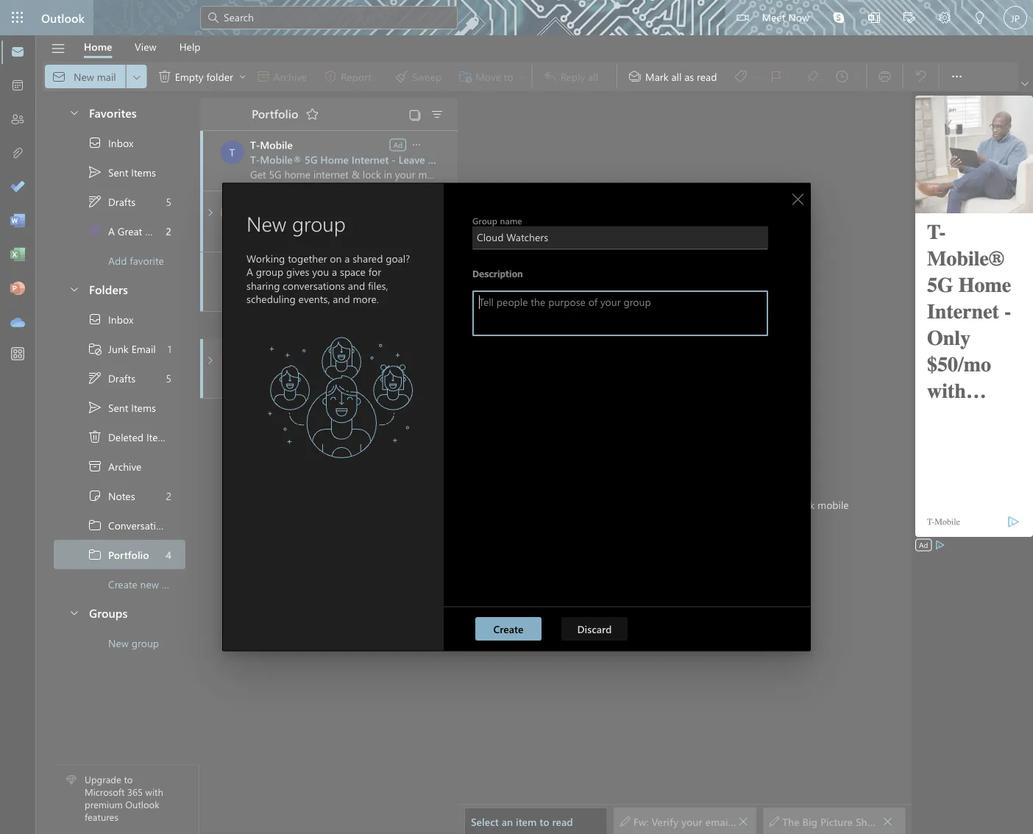 Task type: describe. For each thing, give the bounding box(es) containing it.
message list section
[[200, 94, 618, 834]]

 conversation history
[[88, 518, 203, 533]]

inbox for 
[[108, 136, 134, 150]]

behind
[[488, 153, 520, 166]]

 for folders
[[68, 283, 80, 295]]

outlook inside 'reading pane' main content
[[778, 498, 815, 512]]

more.
[[353, 292, 379, 306]]

favorites tree
[[54, 93, 186, 275]]

1 vertical spatial supplier
[[317, 346, 356, 359]]

meet now
[[762, 10, 810, 24]]

action needed — complete your profile to get paid faster and get discovered
[[250, 274, 618, 287]]

t- for mobile®
[[250, 153, 260, 166]]

group inside tree item
[[132, 637, 159, 650]]

outlook link
[[41, 0, 85, 35]]

phone
[[650, 498, 680, 512]]


[[88, 459, 102, 474]]

picture
[[821, 815, 853, 829]]

0 vertical spatial portal
[[325, 259, 353, 272]]

powerpoint image
[[10, 282, 25, 297]]

outlook inside outlook banner
[[41, 10, 85, 25]]

new inside document
[[247, 209, 287, 237]]

to inside message list no conversations selected list box
[[441, 274, 451, 287]]

profile
[[408, 274, 438, 287]]

discard button
[[562, 618, 628, 641]]

new group document
[[0, 0, 1034, 835]]

your
[[384, 274, 405, 287]]

scan the qr code with your phone camera to download outlook mobile
[[522, 498, 849, 512]]

home button
[[73, 35, 123, 58]]

favorites
[[89, 104, 137, 120]]

 button for favorites
[[61, 99, 86, 126]]

[draft]
[[250, 346, 281, 359]]


[[793, 193, 804, 205]]

code
[[580, 498, 602, 512]]

a inside the working together on a shared goal? a group gives you a space for sharing conversations and files, scheduling events, and more.
[[247, 265, 253, 279]]

create for create new folder
[[108, 578, 138, 591]]

description
[[473, 268, 523, 279]]

botts, paige image
[[221, 201, 244, 225]]

scheduling
[[247, 292, 296, 306]]

 button for groups
[[61, 599, 86, 627]]

more apps image
[[10, 348, 25, 362]]

new group alert dialog
[[0, 0, 1034, 835]]

name
[[500, 215, 523, 226]]

1  tree item from the top
[[54, 511, 203, 540]]

fri
[[395, 362, 405, 373]]

folders tree item
[[54, 275, 186, 305]]

deleted
[[108, 431, 144, 444]]

—
[[323, 274, 333, 287]]

sent inside tree
[[108, 401, 128, 415]]

the
[[783, 815, 800, 829]]

 inside  the big picture show 
[[883, 817, 893, 827]]

365
[[127, 786, 143, 799]]

 for favorites
[[68, 106, 80, 118]]

mobile
[[260, 138, 293, 152]]

view button
[[124, 35, 168, 58]]

people image
[[10, 113, 25, 127]]

ad inside message list no conversations selected list box
[[394, 140, 403, 150]]

1 get from the left
[[454, 274, 470, 287]]

action
[[250, 274, 281, 287]]

t-mobile® 5g home internet - leave rising rates behind
[[250, 153, 520, 166]]

free
[[286, 212, 306, 226]]

 drafts for 
[[88, 194, 136, 209]]

folders
[[89, 281, 128, 297]]

discovered
[[566, 274, 618, 287]]

history
[[171, 519, 203, 533]]

group inside the working together on a shared goal? a group gives you a space for sharing conversations and files, scheduling events, and more.
[[256, 265, 284, 279]]

upgrade to microsoft 365 with premium outlook features
[[85, 774, 163, 824]]

t mobile image
[[221, 141, 244, 164]]

DescriptionTell people the purpose of your group text field
[[473, 292, 768, 336]]

to inside button
[[540, 815, 550, 829]]

concur free trial follow-up
[[250, 212, 380, 226]]

item
[[516, 815, 537, 829]]

 for 
[[88, 371, 102, 386]]

group name
[[473, 215, 523, 226]]

mobile
[[818, 498, 849, 512]]

 for  portfolio
[[88, 548, 102, 563]]

your inside 'reading pane' main content
[[627, 498, 648, 512]]

2  tree item from the top
[[54, 393, 186, 423]]

 for 
[[620, 817, 631, 827]]

portfolio inside portfolio 
[[252, 105, 299, 121]]

 inbox for 
[[88, 135, 134, 150]]

 button for folders
[[61, 275, 86, 303]]

scan
[[522, 498, 543, 512]]


[[50, 41, 66, 56]]

working
[[247, 251, 285, 265]]

discard
[[578, 623, 612, 637]]

 for 
[[88, 135, 102, 150]]

add favorite tree item
[[54, 246, 186, 275]]

select an item to read
[[471, 815, 573, 829]]


[[628, 69, 643, 84]]

1  button from the left
[[739, 812, 749, 832]]

reading pane main content
[[459, 92, 912, 835]]

read for 
[[697, 69, 717, 83]]

group
[[473, 215, 498, 226]]

1 horizontal spatial a
[[345, 251, 350, 265]]

rates
[[459, 153, 485, 166]]

1 select a conversation checkbox from the top
[[221, 262, 250, 286]]

to inside upgrade to microsoft 365 with premium outlook features
[[124, 774, 133, 787]]

great
[[262, 229, 283, 241]]

 archive
[[88, 459, 142, 474]]

2 vertical spatial portal
[[423, 360, 451, 374]]


[[88, 342, 102, 356]]

 tree item
[[54, 334, 186, 364]]

to do image
[[10, 180, 25, 195]]

folder
[[162, 578, 189, 591]]

 tree item for 
[[54, 187, 186, 216]]

features
[[85, 811, 118, 824]]

home inside home button
[[84, 40, 112, 53]]

up
[[366, 212, 380, 226]]

an
[[502, 815, 513, 829]]

1 vertical spatial items
[[131, 401, 156, 415]]

1 horizontal spatial ad
[[920, 540, 929, 550]]

upgrade
[[85, 774, 121, 787]]

t
[[229, 145, 235, 159]]

2 vertical spatial supplier
[[382, 360, 420, 374]]

create new folder
[[108, 578, 189, 591]]

 tree item
[[54, 452, 186, 482]]

 sent items inside favorites tree
[[88, 165, 156, 180]]

 for  the big picture show 
[[770, 817, 780, 827]]

sharing
[[247, 279, 280, 292]]

tree inside new group application
[[54, 305, 203, 599]]

help button
[[168, 35, 212, 58]]

0 vertical spatial group
[[292, 209, 346, 237]]

with for 365
[[145, 786, 163, 799]]


[[88, 430, 102, 445]]

tab list inside new group application
[[73, 35, 212, 58]]

view
[[135, 40, 157, 53]]

 for  conversation history
[[88, 518, 102, 533]]

follow-
[[331, 212, 366, 226]]

 inside tree
[[88, 401, 102, 415]]

shared
[[353, 251, 383, 265]]

2  button from the left
[[878, 812, 898, 832]]

 the big picture show 
[[770, 815, 893, 829]]


[[409, 109, 422, 122]]

the
[[546, 498, 560, 512]]

now
[[789, 10, 810, 24]]

5g
[[305, 153, 318, 166]]

faster
[[496, 274, 523, 287]]

email
[[132, 342, 156, 356]]

 portfolio
[[88, 548, 149, 563]]

1 coupa supplier portal image from the top
[[221, 262, 244, 286]]

portfolio heading
[[233, 98, 324, 130]]

show
[[856, 815, 882, 829]]

 button
[[301, 102, 324, 126]]

move & delete group
[[45, 62, 529, 91]]

2 coupa supplier portal image from the top
[[221, 349, 244, 373]]

1 horizontal spatial coupa
[[284, 346, 314, 359]]

together
[[288, 251, 327, 265]]

files,
[[368, 279, 388, 292]]

onedrive image
[[10, 316, 25, 331]]

 drafts for 
[[88, 371, 136, 386]]

groups tree item
[[54, 599, 186, 629]]

your inside message list no conversations selected list box
[[280, 360, 301, 374]]

-
[[392, 153, 396, 166]]

t- for mobile
[[250, 138, 260, 152]]

conversation
[[108, 519, 168, 533]]



Task type: locate. For each thing, give the bounding box(es) containing it.
 down 
[[88, 518, 102, 533]]

0 horizontal spatial a
[[332, 265, 337, 279]]

new up working
[[247, 209, 287, 237]]

all
[[672, 69, 682, 83]]

paid
[[473, 274, 493, 287]]

 inside favorites tree
[[88, 194, 102, 209]]

new group inside document
[[247, 209, 346, 237]]

1 vertical spatial coupa
[[284, 346, 314, 359]]

2 up add favorite tree item
[[166, 224, 172, 238]]

4
[[166, 548, 172, 562]]

0 horizontal spatial ad
[[394, 140, 403, 150]]

0 vertical spatial portfolio
[[252, 105, 299, 121]]

create
[[108, 578, 138, 591], [494, 623, 524, 637]]

tab list
[[73, 35, 212, 58]]

mail image
[[10, 45, 25, 60]]

new group tree item
[[54, 629, 186, 658]]

items up  deleted items
[[131, 401, 156, 415]]

 tree item up  tree item
[[54, 158, 186, 187]]

0 vertical spatial for
[[369, 265, 382, 279]]

0 horizontal spatial portal
[[325, 259, 353, 272]]

 inbox
[[88, 135, 134, 150], [88, 312, 134, 327]]

1 vertical spatial portfolio
[[108, 548, 149, 562]]

 right show
[[883, 817, 893, 827]]

read right as
[[697, 69, 717, 83]]

1 drafts from the top
[[108, 195, 136, 209]]

group
[[292, 209, 346, 237], [256, 265, 284, 279], [132, 637, 159, 650]]

0 vertical spatial ad
[[394, 140, 403, 150]]

2 inbox from the top
[[108, 313, 134, 326]]

portfolio
[[252, 105, 299, 121], [108, 548, 149, 562]]

2
[[166, 224, 172, 238], [166, 489, 172, 503]]

ad
[[394, 140, 403, 150], [920, 540, 929, 550]]

2  inbox from the top
[[88, 312, 134, 327]]

outlook up 
[[41, 10, 85, 25]]

1 horizontal spatial new group
[[247, 209, 346, 237]]

a left the great
[[254, 229, 260, 241]]

Group name text field
[[477, 228, 764, 246]]

2 for 
[[166, 489, 172, 503]]

0 horizontal spatial portfolio
[[108, 548, 149, 562]]


[[88, 518, 102, 533], [88, 548, 102, 563]]

1 vertical spatial create
[[494, 623, 524, 637]]

2  tree item from the top
[[54, 364, 186, 393]]

notes
[[108, 489, 135, 503]]

1 horizontal spatial group
[[256, 265, 284, 279]]

verify
[[250, 360, 277, 374]]

message list no conversations selected list box
[[200, 131, 618, 834]]

a right you
[[332, 265, 337, 279]]

 inside tree
[[88, 312, 102, 327]]

1 vertical spatial 
[[88, 401, 102, 415]]

 button inside "folders" tree item
[[61, 275, 86, 303]]

to right profile on the left of page
[[441, 274, 451, 287]]

tree containing 
[[54, 305, 203, 599]]

read inside the  mark all as read
[[697, 69, 717, 83]]

inbox
[[108, 136, 134, 150], [108, 313, 134, 326]]

new group inside tree item
[[108, 637, 159, 650]]

 inside "folders" tree item
[[68, 283, 80, 295]]

drafts
[[108, 195, 136, 209], [108, 372, 136, 385]]

 left folders
[[68, 283, 80, 295]]

1 vertical spatial 2
[[166, 489, 172, 503]]

 inbox inside favorites tree
[[88, 135, 134, 150]]

with inside upgrade to microsoft 365 with premium outlook features
[[145, 786, 163, 799]]

 tree item down notes on the bottom left of page
[[54, 511, 203, 540]]

t- down t-mobile
[[250, 153, 260, 166]]

2 t- from the top
[[250, 153, 260, 166]]

sent up  tree item
[[108, 165, 128, 179]]

2 vertical spatial 
[[68, 607, 80, 619]]

2 sent from the top
[[108, 401, 128, 415]]

set your advertising preferences image
[[935, 540, 946, 551]]

 left the
[[739, 817, 749, 827]]

0 vertical spatial 
[[88, 135, 102, 150]]

 up 
[[88, 194, 102, 209]]

1 vertical spatial select a conversation checkbox
[[221, 349, 250, 373]]

0 vertical spatial your
[[280, 360, 301, 374]]

 tree item down "favorites"
[[54, 128, 186, 158]]

read
[[697, 69, 717, 83], [553, 815, 573, 829]]

2  from the top
[[88, 312, 102, 327]]

 inside favorites tree
[[88, 165, 102, 180]]

 tree item
[[54, 128, 186, 158], [54, 305, 186, 334]]

1 horizontal spatial home
[[321, 153, 349, 166]]

 drafts inside tree
[[88, 371, 136, 386]]

 inbox for 
[[88, 312, 134, 327]]

0 vertical spatial 
[[88, 194, 102, 209]]

 button inside the favorites tree item
[[61, 99, 86, 126]]

as
[[685, 69, 694, 83]]

2  drafts from the top
[[88, 371, 136, 386]]

and down —
[[333, 292, 350, 306]]

 button left the
[[739, 812, 749, 832]]

home right  button
[[84, 40, 112, 53]]

 for 
[[88, 194, 102, 209]]

create new folder tree item
[[54, 570, 189, 599]]

0 vertical spatial items
[[131, 165, 156, 179]]

 button
[[61, 99, 86, 126], [61, 275, 86, 303], [61, 599, 86, 627]]

select an item to read button
[[465, 808, 608, 835]]

items down the favorites tree item
[[131, 165, 156, 179]]

1 horizontal spatial portal
[[359, 346, 386, 359]]

1
[[168, 342, 172, 356]]

2  tree item from the top
[[54, 305, 186, 334]]

3  from the top
[[68, 607, 80, 619]]

 inbox up junk
[[88, 312, 134, 327]]

 tree item up deleted
[[54, 393, 186, 423]]

1 vertical spatial  button
[[61, 275, 86, 303]]

portfolio inside  portfolio
[[108, 548, 149, 562]]

0 vertical spatial  inbox
[[88, 135, 134, 150]]

 button right picture
[[878, 812, 898, 832]]

0 horizontal spatial coupa
[[250, 259, 280, 272]]

0 vertical spatial sent
[[108, 165, 128, 179]]

1  from the top
[[88, 518, 102, 533]]

1 horizontal spatial portfolio
[[252, 105, 299, 121]]

trial
[[309, 212, 329, 226]]

0 vertical spatial select a conversation checkbox
[[221, 262, 250, 286]]

outlook banner
[[0, 0, 1034, 35]]

coupa left fri
[[349, 360, 379, 374]]

 tree item up junk
[[54, 305, 186, 334]]

1 vertical spatial with
[[145, 786, 163, 799]]

portal right fri
[[423, 360, 451, 374]]

drafts inside favorites tree
[[108, 195, 136, 209]]

create inside button
[[494, 623, 524, 637]]

 deleted items
[[88, 430, 171, 445]]

 button
[[783, 187, 807, 211]]

left-rail-appbar navigation
[[3, 35, 32, 340]]

favorite
[[130, 254, 164, 267]]

2 inside  tree item
[[166, 489, 172, 503]]

0 vertical spatial 
[[88, 165, 102, 180]]

select
[[471, 815, 499, 829]]

1 5 from the top
[[166, 195, 172, 209]]

inbox inside tree
[[108, 313, 134, 326]]

 junk email
[[88, 342, 156, 356]]

with right 365
[[145, 786, 163, 799]]

ad left set your advertising preferences image
[[920, 540, 929, 550]]

5 inside favorites tree
[[166, 195, 172, 209]]

home inside message list no conversations selected list box
[[321, 153, 349, 166]]

1 horizontal spatial read
[[697, 69, 717, 83]]

0 vertical spatial outlook
[[41, 10, 85, 25]]

to right camera
[[718, 498, 728, 512]]

mobile®
[[260, 153, 302, 166]]

1  tree item from the top
[[54, 158, 186, 187]]

0 horizontal spatial for
[[332, 360, 346, 374]]

 down  at top
[[88, 371, 102, 386]]

a up scheduling
[[247, 265, 253, 279]]

0 vertical spatial  button
[[61, 99, 86, 126]]

2 vertical spatial coupa
[[349, 360, 379, 374]]

1 horizontal spatial your
[[627, 498, 648, 512]]

 tree item down junk
[[54, 364, 186, 393]]

portal up verify your email for coupa supplier portal
[[359, 346, 386, 359]]

 up create new folder tree item
[[88, 548, 102, 563]]

 button
[[43, 36, 73, 61]]

drafts inside tree
[[108, 372, 136, 385]]

1 vertical spatial 
[[68, 283, 80, 295]]

coupa supplier portal image left verify at the top of page
[[221, 349, 244, 373]]

2 select a conversation checkbox from the top
[[221, 349, 250, 373]]

1 vertical spatial group
[[256, 265, 284, 279]]

items
[[131, 165, 156, 179], [131, 401, 156, 415], [146, 431, 171, 444]]

0 vertical spatial 2
[[166, 224, 172, 238]]

sent
[[108, 165, 128, 179], [108, 401, 128, 415]]

 sent items up  tree item
[[88, 165, 156, 180]]

email
[[304, 360, 329, 374]]


[[737, 12, 749, 24]]

with right code
[[605, 498, 624, 512]]

favorites tree item
[[54, 99, 186, 128]]

2 up history
[[166, 489, 172, 503]]

inbox down the favorites tree item
[[108, 136, 134, 150]]

1 t- from the top
[[250, 138, 260, 152]]

1 sent from the top
[[108, 165, 128, 179]]

0 horizontal spatial a
[[247, 265, 253, 279]]

with for code
[[605, 498, 624, 512]]

Select a conversation checkbox
[[221, 201, 250, 225]]

0 vertical spatial a
[[254, 229, 260, 241]]

new
[[140, 578, 159, 591]]

0 horizontal spatial read
[[553, 815, 573, 829]]

1  from the top
[[88, 135, 102, 150]]

2  button from the top
[[61, 275, 86, 303]]

 button left "favorites"
[[61, 99, 86, 126]]

0 horizontal spatial outlook
[[41, 10, 85, 25]]

conversations
[[283, 279, 345, 292]]

 button
[[426, 104, 449, 124]]

coupa up email
[[284, 346, 314, 359]]

 tree item
[[54, 158, 186, 187], [54, 393, 186, 423]]

add
[[108, 254, 127, 267]]

2 vertical spatial group
[[132, 637, 159, 650]]

 tree item for 
[[54, 305, 186, 334]]

1 horizontal spatial  button
[[878, 812, 898, 832]]

5 for 
[[166, 195, 172, 209]]

2 horizontal spatial coupa
[[349, 360, 379, 374]]

create inside tree item
[[108, 578, 138, 591]]

5 inside tree
[[166, 372, 172, 385]]

name
[[324, 229, 347, 241]]

 tree item up 
[[54, 187, 186, 216]]

 button left folders
[[61, 275, 86, 303]]

get left discovered
[[547, 274, 563, 287]]

 drafts down junk
[[88, 371, 136, 386]]

ad up -
[[394, 140, 403, 150]]

select a conversation checkbox up scheduling
[[221, 262, 250, 286]]

5 for 
[[166, 372, 172, 385]]

0 horizontal spatial get
[[454, 274, 470, 287]]

 notes
[[88, 489, 135, 504]]

9/29
[[407, 362, 426, 373]]

you
[[312, 265, 329, 279]]

tags group
[[621, 62, 864, 91]]

outlook right premium
[[125, 799, 160, 812]]

0 vertical spatial new
[[247, 209, 287, 237]]

0 vertical spatial coupa
[[250, 259, 280, 272]]

1 vertical spatial  drafts
[[88, 371, 136, 386]]

and inside message list no conversations selected list box
[[526, 274, 544, 287]]

1 vertical spatial coupa supplier portal image
[[221, 349, 244, 373]]

fri 9/29
[[395, 362, 426, 373]]

get left paid
[[454, 274, 470, 287]]

space
[[340, 265, 366, 279]]

 sent items up  tree item
[[88, 401, 156, 415]]

on
[[330, 251, 342, 265]]

0 horizontal spatial with
[[145, 786, 163, 799]]

your left phone
[[627, 498, 648, 512]]

0 vertical spatial home
[[84, 40, 112, 53]]

1 inbox from the top
[[108, 136, 134, 150]]

 tree item
[[54, 187, 186, 216], [54, 364, 186, 393]]

needed
[[284, 274, 320, 287]]

and left files,
[[348, 279, 365, 292]]

5 up  tree item
[[166, 195, 172, 209]]

internet
[[352, 153, 389, 166]]

outlook inside upgrade to microsoft 365 with premium outlook features
[[125, 799, 160, 812]]

2  from the top
[[68, 283, 80, 295]]

 button inside groups tree item
[[61, 599, 86, 627]]

1 horizontal spatial outlook
[[125, 799, 160, 812]]

for right email
[[332, 360, 346, 374]]


[[739, 817, 749, 827], [883, 817, 893, 827]]

coupa supplier portal image
[[221, 262, 244, 286], [221, 349, 244, 373]]

2 vertical spatial items
[[146, 431, 171, 444]]

2  from the left
[[883, 817, 893, 827]]

items inside favorites tree
[[131, 165, 156, 179]]

 inside  the big picture show 
[[770, 817, 780, 827]]

 left groups
[[68, 607, 80, 619]]

 down "favorites"
[[88, 135, 102, 150]]

tab list containing home
[[73, 35, 212, 58]]

items inside  deleted items
[[146, 431, 171, 444]]

2  tree item from the top
[[54, 540, 186, 570]]

 tree item
[[54, 482, 186, 511]]

0 vertical spatial new group
[[247, 209, 346, 237]]

files image
[[10, 147, 25, 161]]

 inside favorites tree
[[88, 135, 102, 150]]

a inside list box
[[254, 229, 260, 241]]

 tree item for 
[[54, 364, 186, 393]]

working together on a shared goal? a group gives you a space for sharing conversations and files, scheduling events, and more.
[[247, 251, 410, 306]]

create button
[[476, 618, 542, 641]]

drafts up  tree item
[[108, 195, 136, 209]]

sent inside favorites tree
[[108, 165, 128, 179]]

events,
[[299, 292, 330, 306]]

read right item at the bottom
[[553, 815, 573, 829]]

gives
[[286, 265, 310, 279]]

 inside groups tree item
[[68, 607, 80, 619]]

1 vertical spatial  sent items
[[88, 401, 156, 415]]

1  from the left
[[739, 817, 749, 827]]

0 vertical spatial  tree item
[[54, 128, 186, 158]]

2 drafts from the top
[[108, 372, 136, 385]]

1 vertical spatial 5
[[166, 372, 172, 385]]

inbox inside favorites tree
[[108, 136, 134, 150]]

1  drafts from the top
[[88, 194, 136, 209]]

0 vertical spatial inbox
[[108, 136, 134, 150]]

1 vertical spatial read
[[553, 815, 573, 829]]

2 5 from the top
[[166, 372, 172, 385]]

read for select
[[553, 815, 573, 829]]

 for groups
[[68, 607, 80, 619]]

portfolio up create new folder tree item
[[108, 548, 149, 562]]

to right item at the bottom
[[540, 815, 550, 829]]

 up 
[[88, 401, 102, 415]]

1 horizontal spatial a
[[254, 229, 260, 241]]

add favorite
[[108, 254, 164, 267]]

2 vertical spatial  button
[[61, 599, 86, 627]]

2  from the left
[[770, 817, 780, 827]]

0 horizontal spatial 
[[739, 817, 749, 827]]

 sent items inside tree
[[88, 401, 156, 415]]

1 vertical spatial 
[[88, 548, 102, 563]]

your left email
[[280, 360, 301, 374]]

1 vertical spatial  tree item
[[54, 305, 186, 334]]

home right 5g
[[321, 153, 349, 166]]

1  from the left
[[620, 817, 631, 827]]

1  inbox from the top
[[88, 135, 134, 150]]

1  tree item from the top
[[54, 128, 186, 158]]

0 horizontal spatial group
[[132, 637, 159, 650]]

portfolio up mobile
[[252, 105, 299, 121]]

2  from the top
[[88, 548, 102, 563]]

read inside button
[[553, 815, 573, 829]]

3  button from the top
[[61, 599, 86, 627]]

calendar image
[[10, 79, 25, 94]]

verify your email for coupa supplier portal
[[250, 360, 451, 374]]

portal up —
[[325, 259, 353, 272]]

to right upgrade
[[124, 774, 133, 787]]

 for 
[[88, 312, 102, 327]]

 drafts up  tree item
[[88, 194, 136, 209]]

tree
[[54, 305, 203, 599]]

 button left groups
[[61, 599, 86, 627]]

 tree item
[[54, 423, 186, 452]]

goal?
[[386, 251, 410, 265]]

 tree item for 
[[54, 128, 186, 158]]

1 vertical spatial a
[[247, 265, 253, 279]]

drafts for 
[[108, 195, 136, 209]]

1  tree item from the top
[[54, 187, 186, 216]]

 up  at top
[[88, 312, 102, 327]]

1  from the top
[[68, 106, 80, 118]]

 tree item
[[54, 511, 203, 540], [54, 540, 186, 570]]

1 vertical spatial ad
[[920, 540, 929, 550]]


[[88, 224, 102, 239]]

1 vertical spatial new
[[108, 637, 129, 650]]

0 horizontal spatial  button
[[739, 812, 749, 832]]

supplier
[[283, 259, 322, 272], [317, 346, 356, 359], [382, 360, 420, 374]]

word image
[[10, 214, 25, 229]]

2 horizontal spatial group
[[292, 209, 346, 237]]

inbox for 
[[108, 313, 134, 326]]

portfolio 
[[252, 105, 320, 121]]

1 horizontal spatial 
[[883, 817, 893, 827]]

a right the on
[[345, 251, 350, 265]]

0 vertical spatial 
[[68, 106, 80, 118]]

0 horizontal spatial new
[[108, 637, 129, 650]]

excel image
[[10, 248, 25, 263]]

create for create
[[494, 623, 524, 637]]

2 get from the left
[[547, 274, 563, 287]]

 inside tree
[[88, 371, 102, 386]]

 inbox down "favorites"
[[88, 135, 134, 150]]

coupa supplier portal
[[250, 259, 353, 272]]

0 vertical spatial  drafts
[[88, 194, 136, 209]]


[[88, 135, 102, 150], [88, 312, 102, 327]]

drafts for 
[[108, 372, 136, 385]]

0 vertical spatial  tree item
[[54, 158, 186, 187]]

 drafts inside favorites tree
[[88, 194, 136, 209]]

5 down 1
[[166, 372, 172, 385]]

items right deleted
[[146, 431, 171, 444]]

and right faster
[[526, 274, 544, 287]]

0 vertical spatial read
[[697, 69, 717, 83]]

 inbox inside tree
[[88, 312, 134, 327]]

for left your
[[369, 265, 382, 279]]

sent up  tree item
[[108, 401, 128, 415]]

0 vertical spatial supplier
[[283, 259, 322, 272]]

1 vertical spatial home
[[321, 153, 349, 166]]

1 vertical spatial 
[[88, 371, 102, 386]]

1 vertical spatial outlook
[[778, 498, 815, 512]]

1  from the top
[[88, 194, 102, 209]]

Select a conversation checkbox
[[221, 262, 250, 286], [221, 349, 250, 373]]

 up 
[[88, 165, 102, 180]]

1 vertical spatial new group
[[108, 637, 159, 650]]

coupa
[[250, 259, 280, 272], [284, 346, 314, 359], [349, 360, 379, 374]]

 tree item down conversation
[[54, 540, 186, 570]]

rising
[[428, 153, 457, 166]]

for inside message list no conversations selected list box
[[332, 360, 346, 374]]

2  sent items from the top
[[88, 401, 156, 415]]

1 2 from the top
[[166, 224, 172, 238]]

1 horizontal spatial for
[[369, 265, 382, 279]]

 tree item
[[54, 216, 186, 246]]

1 vertical spatial portal
[[359, 346, 386, 359]]

1 vertical spatial  tree item
[[54, 393, 186, 423]]

new group
[[247, 209, 346, 237], [108, 637, 159, 650]]

new down groups tree item on the left bottom
[[108, 637, 129, 650]]

0 vertical spatial drafts
[[108, 195, 136, 209]]

inbox up  junk email
[[108, 313, 134, 326]]

select a conversation checkbox right 1
[[221, 349, 250, 373]]

1  sent items from the top
[[88, 165, 156, 180]]

 left "favorites"
[[68, 106, 80, 118]]

1  from the top
[[88, 165, 102, 180]]

1 vertical spatial inbox
[[108, 313, 134, 326]]

groups
[[89, 605, 128, 621]]

coupa supplier portal image left sharing
[[221, 262, 244, 286]]

0 vertical spatial create
[[108, 578, 138, 591]]

with inside 'reading pane' main content
[[605, 498, 624, 512]]

 inside the favorites tree item
[[68, 106, 80, 118]]

outlook left mobile
[[778, 498, 815, 512]]

drafts down  junk email
[[108, 372, 136, 385]]

0 vertical spatial t-
[[250, 138, 260, 152]]

2 for 
[[166, 224, 172, 238]]

new group application
[[0, 0, 1034, 835]]

2 2 from the top
[[166, 489, 172, 503]]

0 vertical spatial 5
[[166, 195, 172, 209]]

0 horizontal spatial your
[[280, 360, 301, 374]]

t- right "t"
[[250, 138, 260, 152]]

2 inside  tree item
[[166, 224, 172, 238]]

1  button from the top
[[61, 99, 86, 126]]

2 horizontal spatial outlook
[[778, 498, 815, 512]]

2 vertical spatial outlook
[[125, 799, 160, 812]]

[draft] coupa supplier portal
[[250, 346, 386, 359]]

2  from the top
[[88, 401, 102, 415]]


[[430, 107, 445, 122]]

qr
[[563, 498, 577, 512]]

for inside the working together on a shared goal? a group gives you a space for sharing conversations and files, scheduling events, and more.
[[369, 265, 382, 279]]

premium features image
[[66, 776, 77, 786]]

2  from the top
[[88, 371, 102, 386]]

new inside tree item
[[108, 637, 129, 650]]


[[620, 817, 631, 827], [770, 817, 780, 827]]

coupa up action on the left of the page
[[250, 259, 280, 272]]

big
[[803, 815, 818, 829]]

home
[[84, 40, 112, 53], [321, 153, 349, 166]]



Task type: vqa. For each thing, say whether or not it's contained in the screenshot.
ad
yes



